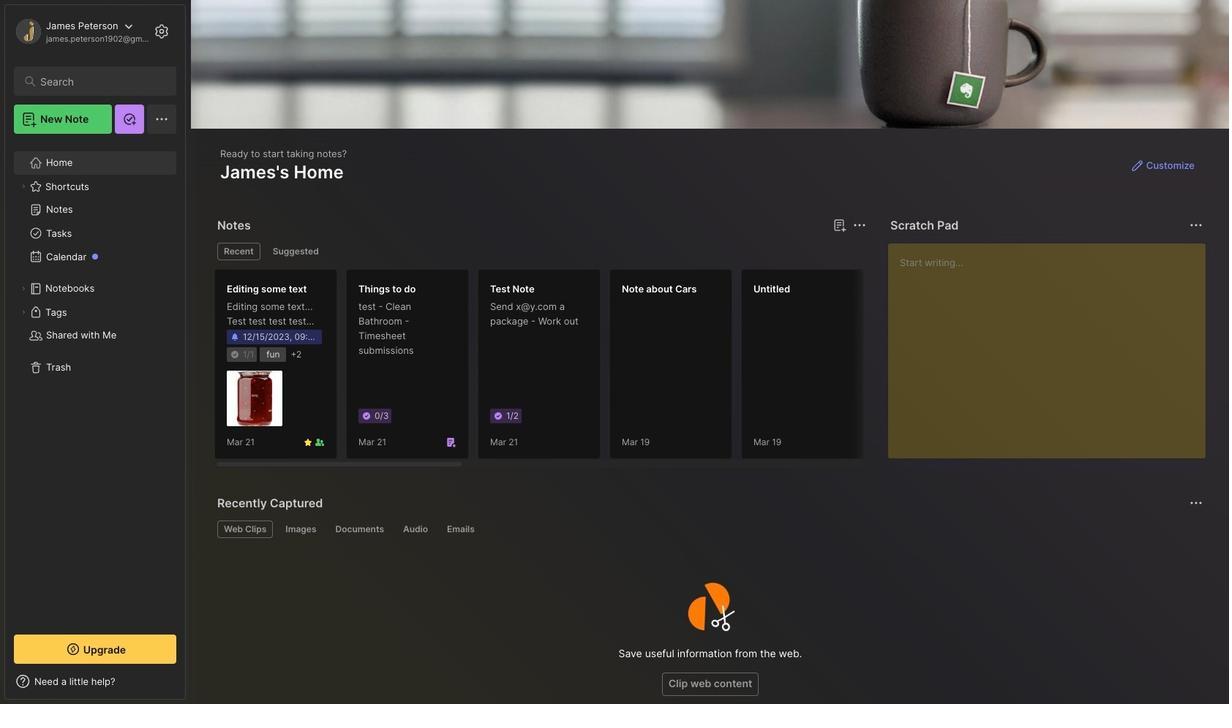 Task type: describe. For each thing, give the bounding box(es) containing it.
settings image
[[153, 23, 171, 40]]

expand notebooks image
[[19, 285, 28, 293]]

2 tab list from the top
[[217, 521, 1201, 539]]

none search field inside main element
[[40, 72, 163, 90]]

1 more actions image from the top
[[1188, 217, 1205, 234]]

2 more actions image from the top
[[1188, 495, 1205, 512]]

click to collapse image
[[185, 678, 196, 695]]

1 tab list from the top
[[217, 243, 864, 261]]

more actions image
[[851, 217, 869, 234]]



Task type: vqa. For each thing, say whether or not it's contained in the screenshot.
Expand Notebooks icon
yes



Task type: locate. For each thing, give the bounding box(es) containing it.
tab
[[217, 243, 260, 261], [266, 243, 325, 261], [217, 521, 273, 539], [279, 521, 323, 539], [329, 521, 391, 539], [397, 521, 435, 539], [440, 521, 481, 539]]

thumbnail image
[[227, 371, 282, 427]]

WHAT'S NEW field
[[5, 670, 185, 694]]

1 vertical spatial tab list
[[217, 521, 1201, 539]]

Account field
[[14, 17, 149, 46]]

Start writing… text field
[[900, 244, 1205, 447]]

tree inside main element
[[5, 143, 185, 622]]

Search text field
[[40, 75, 163, 89]]

more actions image
[[1188, 217, 1205, 234], [1188, 495, 1205, 512]]

row group
[[214, 269, 1229, 468]]

tab list
[[217, 243, 864, 261], [217, 521, 1201, 539]]

expand tags image
[[19, 308, 28, 317]]

0 vertical spatial more actions image
[[1188, 217, 1205, 234]]

0 vertical spatial tab list
[[217, 243, 864, 261]]

1 vertical spatial more actions image
[[1188, 495, 1205, 512]]

tree
[[5, 143, 185, 622]]

None search field
[[40, 72, 163, 90]]

More actions field
[[850, 215, 870, 236], [1186, 215, 1207, 236], [1186, 493, 1207, 514]]

main element
[[0, 0, 190, 705]]



